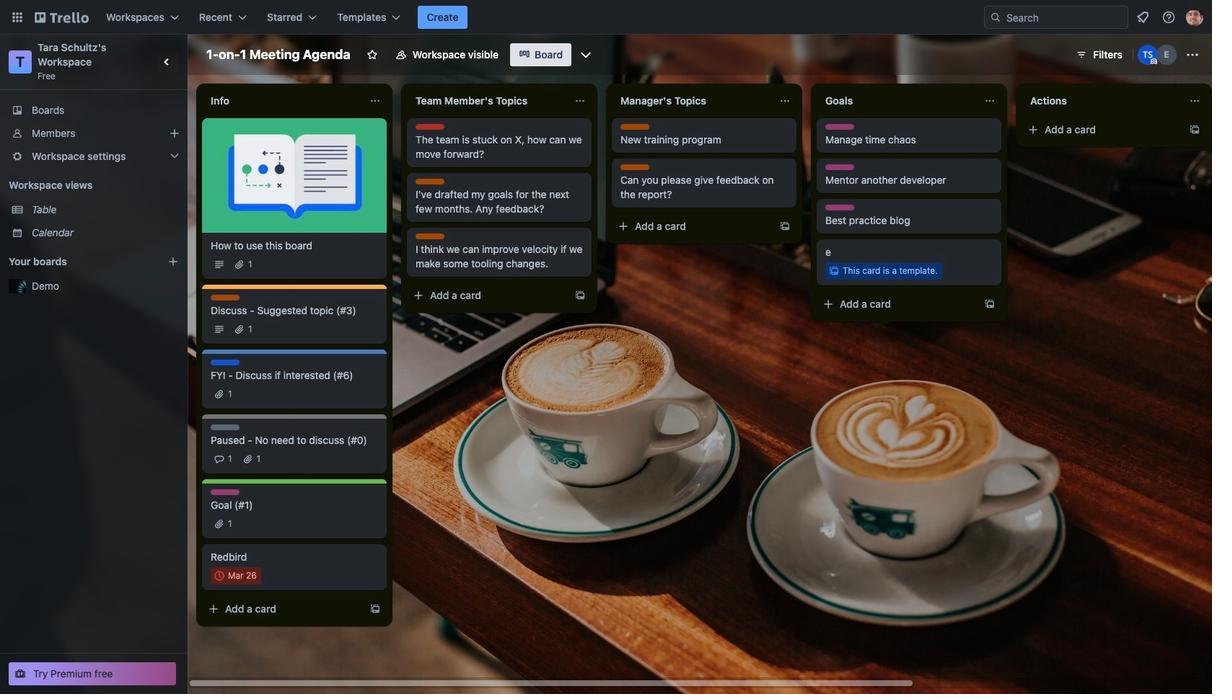 Task type: describe. For each thing, give the bounding box(es) containing it.
0 vertical spatial create from template… image
[[1189, 124, 1201, 136]]

0 notifications image
[[1134, 9, 1152, 26]]

Search field
[[984, 6, 1129, 29]]

color: red, title: "blocker" element
[[416, 124, 444, 130]]

this member is an admin of this board. image
[[1151, 58, 1157, 65]]

Board name text field
[[199, 43, 358, 66]]

james peterson (jamespeterson93) image
[[1186, 9, 1204, 26]]

customize views image
[[579, 48, 593, 62]]

tara schultz (taraschultz7) image
[[1138, 45, 1158, 65]]

1 vertical spatial create from template… image
[[984, 299, 996, 310]]

workspace navigation collapse icon image
[[157, 52, 178, 72]]

1 horizontal spatial create from template… image
[[779, 221, 791, 232]]



Task type: vqa. For each thing, say whether or not it's contained in the screenshot.
ethanhunt1 (ethanhunt117) "icon"
yes



Task type: locate. For each thing, give the bounding box(es) containing it.
0 horizontal spatial create from template… image
[[369, 604, 381, 616]]

ethanhunt1 (ethanhunt117) image
[[1157, 45, 1177, 65]]

1 vertical spatial create from template… image
[[574, 290, 586, 302]]

back to home image
[[35, 6, 89, 29]]

2 horizontal spatial create from template… image
[[984, 299, 996, 310]]

None checkbox
[[211, 568, 261, 585]]

None text field
[[407, 89, 569, 113], [1022, 89, 1183, 113], [407, 89, 569, 113], [1022, 89, 1183, 113]]

your boards with 1 items element
[[9, 253, 146, 271]]

create from template… image
[[1189, 124, 1201, 136], [574, 290, 586, 302]]

add board image
[[167, 256, 179, 268]]

color: pink, title: "goal" element
[[825, 124, 854, 130], [825, 165, 854, 170], [825, 205, 854, 211], [211, 490, 240, 496]]

0 vertical spatial create from template… image
[[779, 221, 791, 232]]

color: blue, title: "fyi" element
[[211, 360, 240, 366]]

create from template… image
[[779, 221, 791, 232], [984, 299, 996, 310], [369, 604, 381, 616]]

None text field
[[202, 89, 364, 113], [612, 89, 774, 113], [817, 89, 978, 113], [202, 89, 364, 113], [612, 89, 774, 113], [817, 89, 978, 113]]

show menu image
[[1186, 48, 1200, 62]]

color: orange, title: "discuss" element
[[621, 124, 649, 130], [621, 165, 649, 170], [416, 179, 444, 185], [416, 234, 444, 240], [211, 295, 240, 301]]

color: black, title: "paused" element
[[211, 425, 240, 431]]

2 vertical spatial create from template… image
[[369, 604, 381, 616]]

star or unstar board image
[[366, 49, 378, 61]]

search image
[[990, 12, 1002, 23]]

primary element
[[0, 0, 1212, 35]]

0 horizontal spatial create from template… image
[[574, 290, 586, 302]]

1 horizontal spatial create from template… image
[[1189, 124, 1201, 136]]

open information menu image
[[1162, 10, 1176, 25]]



